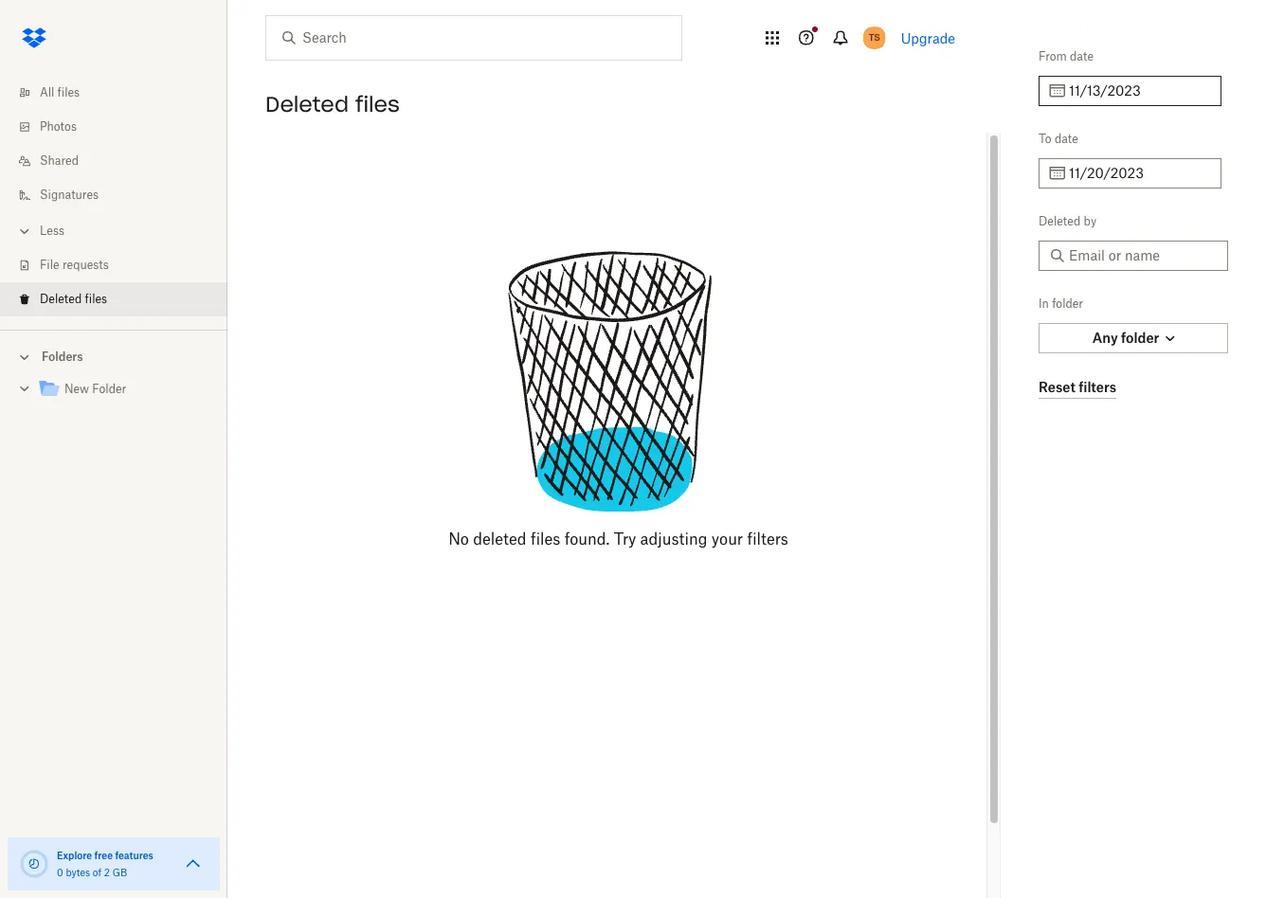 Task type: locate. For each thing, give the bounding box(es) containing it.
bytes
[[66, 868, 90, 879]]

deleted files list item
[[0, 283, 228, 317]]

list
[[0, 64, 228, 330]]

requests
[[62, 258, 109, 272]]

photos
[[40, 119, 77, 134]]

reset filters
[[1039, 379, 1117, 395]]

0 horizontal spatial folder
[[1053, 297, 1084, 311]]

folder inside button
[[1122, 330, 1160, 346]]

2
[[104, 868, 110, 879]]

reset filters button
[[1039, 376, 1117, 399]]

date right from
[[1071, 49, 1094, 64]]

your
[[712, 530, 744, 549]]

0 vertical spatial filters
[[1079, 379, 1117, 395]]

filters inside button
[[1079, 379, 1117, 395]]

folders
[[42, 350, 83, 364]]

deleted
[[266, 91, 349, 118], [1039, 214, 1081, 229], [40, 292, 82, 306]]

folder right "in"
[[1053, 297, 1084, 311]]

1 vertical spatial folder
[[1122, 330, 1160, 346]]

folder
[[92, 382, 126, 396]]

filters right the your
[[748, 530, 789, 549]]

in folder
[[1039, 297, 1084, 311]]

by
[[1084, 214, 1097, 229]]

files
[[57, 85, 80, 100], [356, 91, 400, 118], [85, 292, 107, 306], [531, 530, 561, 549]]

folder
[[1053, 297, 1084, 311], [1122, 330, 1160, 346]]

to date
[[1039, 132, 1079, 146]]

1 vertical spatial date
[[1055, 132, 1079, 146]]

upgrade link
[[901, 30, 956, 46]]

2 vertical spatial deleted
[[40, 292, 82, 306]]

folder right any
[[1122, 330, 1160, 346]]

deleted files inside 'link'
[[40, 292, 107, 306]]

1 horizontal spatial filters
[[1079, 379, 1117, 395]]

any folder button
[[1039, 323, 1229, 354]]

all files
[[40, 85, 80, 100]]

date
[[1071, 49, 1094, 64], [1055, 132, 1079, 146]]

ts
[[869, 31, 880, 44]]

0 horizontal spatial deleted files
[[40, 292, 107, 306]]

list containing all files
[[0, 64, 228, 330]]

filters right reset
[[1079, 379, 1117, 395]]

1 vertical spatial deleted files
[[40, 292, 107, 306]]

try
[[614, 530, 637, 549]]

new folder
[[64, 382, 126, 396]]

ts button
[[860, 23, 890, 53]]

0 horizontal spatial deleted
[[40, 292, 82, 306]]

1 horizontal spatial deleted
[[266, 91, 349, 118]]

0 horizontal spatial filters
[[748, 530, 789, 549]]

1 vertical spatial deleted
[[1039, 214, 1081, 229]]

1 horizontal spatial folder
[[1122, 330, 1160, 346]]

found.
[[565, 530, 610, 549]]

reset
[[1039, 379, 1076, 395]]

deleted by
[[1039, 214, 1097, 229]]

filters
[[1079, 379, 1117, 395], [748, 530, 789, 549]]

Search in folder "Dropbox" text field
[[302, 27, 643, 48]]

2 horizontal spatial deleted
[[1039, 214, 1081, 229]]

folder for any folder
[[1122, 330, 1160, 346]]

0 vertical spatial deleted files
[[266, 91, 400, 118]]

Deleted by text field
[[1070, 246, 1218, 266]]

less
[[40, 224, 65, 238]]

date right to
[[1055, 132, 1079, 146]]

deleted files
[[266, 91, 400, 118], [40, 292, 107, 306]]

0 vertical spatial folder
[[1053, 297, 1084, 311]]

0 vertical spatial date
[[1071, 49, 1094, 64]]

adjusting
[[641, 530, 708, 549]]

free
[[94, 851, 113, 862]]

file requests
[[40, 258, 109, 272]]

shared
[[40, 154, 79, 168]]

file
[[40, 258, 59, 272]]

deleted
[[473, 530, 527, 549]]



Task type: describe. For each thing, give the bounding box(es) containing it.
no
[[449, 530, 469, 549]]

folders button
[[0, 342, 228, 371]]

deleted inside 'link'
[[40, 292, 82, 306]]

gb
[[112, 868, 127, 879]]

quota usage element
[[19, 850, 49, 880]]

files inside 'link'
[[85, 292, 107, 306]]

less image
[[15, 222, 34, 241]]

1 vertical spatial filters
[[748, 530, 789, 549]]

photos link
[[15, 110, 228, 144]]

date for from date
[[1071, 49, 1094, 64]]

signatures
[[40, 188, 99, 202]]

explore
[[57, 851, 92, 862]]

dropbox image
[[15, 19, 53, 57]]

of
[[93, 868, 102, 879]]

no deleted files found. try adjusting your filters
[[449, 530, 789, 549]]

date for to date
[[1055, 132, 1079, 146]]

file requests link
[[15, 248, 228, 283]]

0
[[57, 868, 63, 879]]

features
[[115, 851, 153, 862]]

signatures link
[[15, 178, 228, 212]]

new
[[64, 382, 89, 396]]

From date text field
[[1070, 81, 1211, 101]]

all files link
[[15, 76, 228, 110]]

shared link
[[15, 144, 228, 178]]

explore free features 0 bytes of 2 gb
[[57, 851, 153, 879]]

any
[[1093, 330, 1119, 346]]

deleted files link
[[15, 283, 228, 317]]

to
[[1039, 132, 1052, 146]]

1 horizontal spatial deleted files
[[266, 91, 400, 118]]

upgrade
[[901, 30, 956, 46]]

folder for in folder
[[1053, 297, 1084, 311]]

To date text field
[[1070, 163, 1211, 184]]

any folder
[[1093, 330, 1160, 346]]

new folder link
[[38, 377, 212, 403]]

from
[[1039, 49, 1068, 64]]

all
[[40, 85, 54, 100]]

from date
[[1039, 49, 1094, 64]]

in
[[1039, 297, 1050, 311]]

0 vertical spatial deleted
[[266, 91, 349, 118]]



Task type: vqa. For each thing, say whether or not it's contained in the screenshot.
upgrade link
yes



